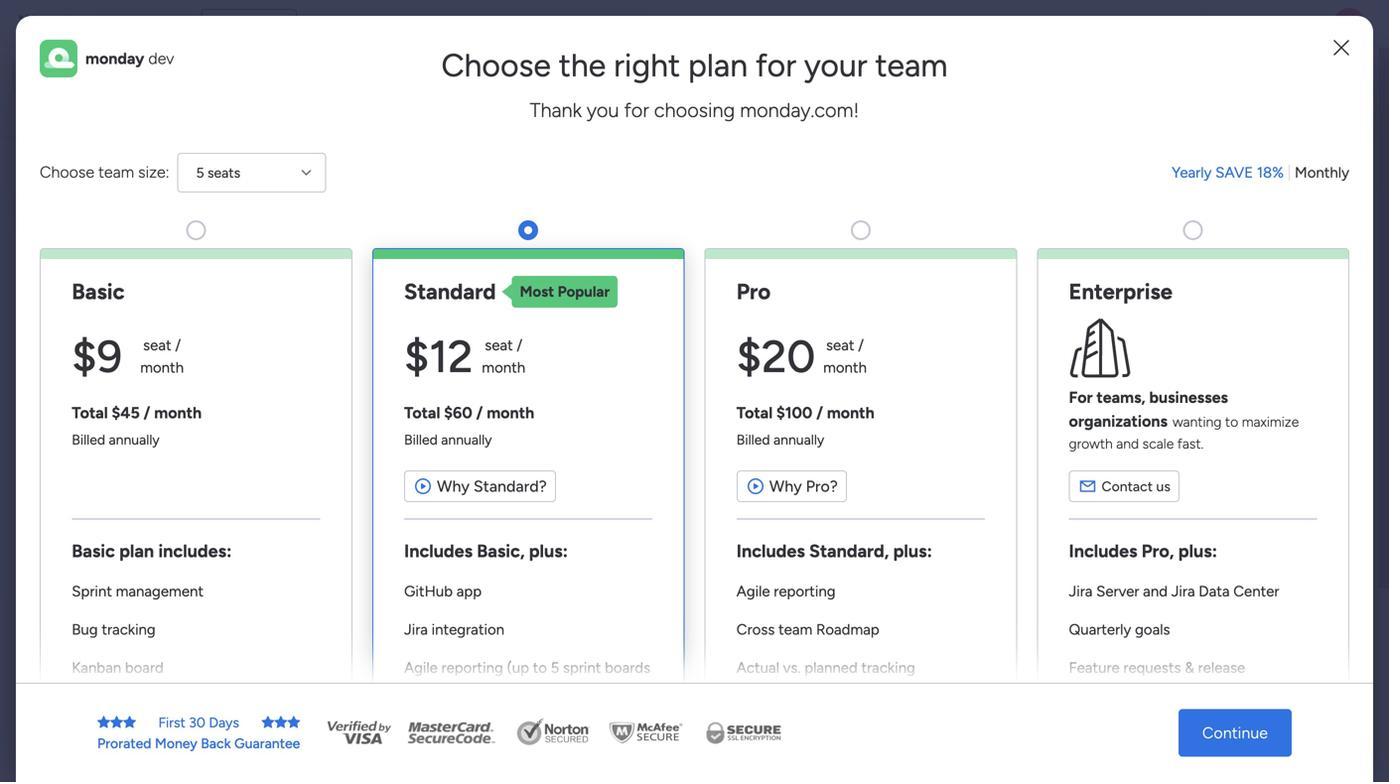 Task type: vqa. For each thing, say whether or not it's contained in the screenshot.
"Pro"
yes



Task type: describe. For each thing, give the bounding box(es) containing it.
roadmap inside 'list box'
[[69, 348, 128, 365]]

jira server and jira data center
[[1069, 583, 1280, 601]]

apps image
[[1172, 14, 1192, 34]]

circle o image for enable
[[1092, 237, 1104, 252]]

getting started
[[361, 607, 475, 626]]

enable
[[1111, 235, 1156, 253]]

annually inside total $45 / month billed annually
[[109, 431, 160, 448]]

growth
[[1069, 436, 1113, 452]]

team down the integration
[[471, 640, 504, 656]]

dev down cross
[[758, 640, 780, 656]]

boards,
[[480, 75, 533, 94]]

month for $20 seat / month
[[823, 359, 867, 377]]

> down $12
[[436, 396, 445, 413]]

public board image for roadmap
[[679, 606, 701, 628]]

guarantee
[[234, 735, 300, 752]]

> down the $20
[[784, 396, 793, 413]]

monday down getting
[[357, 640, 407, 656]]

manage my account
[[623, 280, 767, 299]]

basic plan includes:
[[72, 541, 232, 562]]

verified by visa image
[[324, 719, 394, 748]]

month for total $60 / month billed annually
[[487, 403, 534, 422]]

list box containing my scrum team
[[0, 234, 253, 743]]

most
[[520, 283, 554, 301]]

tasks inside 'list box'
[[69, 281, 102, 297]]

workspace selection element
[[19, 155, 114, 181]]

includes for $12
[[404, 541, 473, 562]]

maximize
[[1242, 414, 1299, 431]]

my team
[[46, 158, 111, 177]]

scrum inside 'list box'
[[58, 247, 97, 264]]

bug tracking
[[72, 621, 156, 639]]

you
[[587, 98, 619, 122]]

your down inbox
[[517, 111, 583, 152]]

kanban
[[72, 659, 121, 677]]

monday down sprints
[[704, 396, 754, 413]]

plus: inside enterprise tier selected option
[[1179, 541, 1218, 562]]

feature requests & release management
[[1069, 659, 1246, 700]]

money
[[155, 735, 197, 752]]

inspired
[[1148, 716, 1205, 735]]

recent
[[430, 75, 476, 94]]

total for $12
[[404, 403, 440, 422]]

monday dev > my team > my scrum team down $12 seat / month
[[357, 396, 616, 413]]

standard tier selected option
[[372, 248, 685, 783]]

jira integration
[[404, 621, 505, 639]]

for teams, businesses organizations
[[1069, 388, 1228, 431]]

> up vs.
[[784, 640, 793, 656]]

& inside feature requests & release management
[[1185, 659, 1195, 677]]

us
[[1157, 478, 1171, 495]]

jira for jira integration
[[404, 621, 428, 639]]

my right $60 on the left bottom
[[520, 396, 539, 413]]

search everything image
[[1221, 14, 1240, 34]]

basic tier selected option
[[40, 248, 352, 783]]

enable desktop notifications
[[1111, 235, 1306, 253]]

standard?
[[474, 477, 547, 496]]

my down the $20 seat / month on the top of page
[[796, 396, 815, 413]]

monthly
[[1295, 164, 1350, 182]]

3 star image from the left
[[123, 716, 136, 730]]

agile reporting
[[737, 583, 836, 601]]

choose the right plan for your team heading
[[441, 46, 948, 84]]

includes for $20
[[737, 541, 805, 562]]

businesses
[[1150, 388, 1228, 407]]

> up the planned
[[855, 640, 864, 656]]

includes pro, plus:
[[1069, 541, 1218, 562]]

seats
[[208, 164, 240, 181]]

explore
[[1147, 652, 1200, 671]]

most popular section head
[[502, 276, 618, 308]]

reporting for agile reporting (up to 5 sprint boards per dashboard)
[[442, 659, 503, 677]]

help image
[[1264, 14, 1284, 34]]

lottie animation element for my scrum team
[[0, 582, 253, 783]]

invite members image
[[1128, 14, 1148, 34]]

cross team roadmap
[[737, 621, 880, 639]]

30
[[189, 715, 205, 731]]

team up complete profile
[[1152, 261, 1188, 278]]

management inside basic tier selected option
[[116, 583, 204, 601]]

my team button
[[14, 150, 198, 184]]

desktop
[[1160, 235, 1215, 253]]

vs.
[[783, 659, 801, 677]]

tier options list box
[[40, 213, 1350, 783]]

dapulse x slim image
[[1330, 144, 1354, 168]]

/ inside seat / month
[[175, 337, 181, 355]]

monday.com!
[[740, 98, 859, 122]]

your for upload
[[1163, 210, 1193, 228]]

and inside wanting to maximize growth and scale fast.
[[1117, 436, 1139, 452]]

my down cross team roadmap
[[796, 640, 815, 656]]

monday dev > my team > my scrum team down the integration
[[357, 640, 616, 656]]

complete your profile
[[1092, 152, 1268, 173]]

organizations
[[1069, 412, 1168, 431]]

prorated
[[97, 735, 151, 752]]

boards
[[605, 659, 651, 677]]

plans
[[255, 15, 288, 32]]

tracking inside pro tier selected option
[[862, 659, 916, 677]]

to inside agile reporting (up to 5 sprint boards per dashboard)
[[533, 659, 547, 677]]

planned
[[805, 659, 858, 677]]

seat for $12
[[485, 337, 513, 355]]

your inside quickly access your recent boards, inbox and workspaces
[[394, 75, 426, 94]]

dashboard)
[[430, 682, 505, 700]]

/ for total $45 / month billed annually
[[144, 403, 150, 422]]

choosing
[[654, 98, 735, 122]]

team inside 'list box'
[[100, 247, 132, 264]]

tasks inside quick search results list box
[[361, 364, 401, 383]]

choose for choose the right plan for your team
[[441, 46, 551, 84]]

$60
[[444, 403, 472, 422]]

1 vertical spatial monday dev
[[85, 49, 174, 68]]

5 seats
[[196, 164, 240, 181]]

server
[[1097, 583, 1140, 601]]

/ for total $60 / month billed annually
[[476, 403, 483, 422]]

learn & get inspired
[[1062, 716, 1205, 735]]

1 horizontal spatial for
[[756, 46, 797, 84]]

0 horizontal spatial 5
[[196, 164, 204, 181]]

> down jira integration
[[436, 640, 445, 656]]

norton secured image
[[509, 719, 598, 748]]

billing cycle selection group
[[1172, 162, 1350, 184]]

$100
[[777, 403, 813, 422]]

upload your photo link
[[1111, 208, 1360, 230]]

teams,
[[1097, 388, 1146, 407]]

includes inside enterprise tier selected option
[[1069, 541, 1138, 562]]

quickly
[[283, 75, 337, 94]]

roadmap inside pro tier selected option
[[816, 621, 880, 639]]

my down jira integration
[[448, 640, 467, 656]]

my up the actual vs. planned tracking
[[867, 640, 886, 656]]

$20
[[737, 330, 816, 384]]

(up
[[507, 659, 529, 677]]

0 vertical spatial profile
[[1216, 152, 1268, 173]]

first
[[158, 715, 186, 731]]

install our mobile app link
[[1092, 309, 1360, 332]]

github app
[[404, 583, 482, 601]]

seat / month
[[140, 337, 184, 377]]

choose for choose a plan
[[644, 236, 699, 255]]

0 horizontal spatial pro
[[591, 111, 637, 152]]

inbox image
[[1085, 14, 1104, 34]]

dev left see
[[160, 12, 189, 35]]

your for complete
[[1176, 152, 1212, 173]]

my
[[683, 280, 705, 299]]

2 star image from the left
[[110, 716, 123, 730]]

month for total $45 / month billed annually
[[154, 403, 202, 422]]

includes standard, plus:
[[737, 541, 933, 562]]

basic,
[[477, 541, 525, 562]]

install
[[1111, 311, 1150, 329]]

circle o image for install
[[1092, 313, 1104, 328]]

my up the (up at bottom
[[520, 640, 539, 656]]

account
[[709, 280, 767, 299]]

jira for jira server and jira data center
[[1069, 583, 1093, 601]]

see plans button
[[201, 9, 297, 39]]

manage
[[623, 280, 679, 299]]

total $100 / month billed annually
[[737, 403, 875, 448]]

learn
[[1062, 716, 1101, 735]]

agile for agile reporting
[[737, 583, 770, 601]]

month up total $45 / month billed annually
[[140, 359, 184, 377]]

complete profile
[[1111, 286, 1224, 304]]

boost
[[1074, 584, 1115, 603]]

complete for complete profile
[[1111, 286, 1177, 304]]

18%
[[1257, 164, 1284, 182]]

first 30 days
[[158, 715, 239, 731]]

explore templates button
[[1074, 641, 1348, 681]]

cross
[[737, 621, 775, 639]]

quick search results list box
[[307, 186, 1014, 692]]

has
[[709, 111, 763, 152]]

> right '$100'
[[855, 396, 864, 413]]

choose the right plan for your team
[[441, 46, 948, 84]]

actual
[[737, 659, 780, 677]]

wanting to maximize growth and scale fast.
[[1069, 414, 1299, 452]]

in
[[1224, 584, 1236, 603]]

total inside total $45 / month billed annually
[[72, 403, 108, 422]]

pro,
[[1142, 541, 1174, 562]]

size:
[[138, 163, 169, 182]]



Task type: locate. For each thing, give the bounding box(es) containing it.
contact us button
[[1069, 471, 1180, 503]]

4 star image from the left
[[262, 716, 274, 730]]

templates down workflow
[[1164, 608, 1235, 627]]

2 plus: from the left
[[893, 541, 933, 562]]

0 vertical spatial and
[[580, 75, 607, 94]]

agile reporting (up to 5 sprint boards per dashboard)
[[404, 659, 651, 700]]

/ for $12 seat / month
[[517, 337, 523, 355]]

billed inside total $45 / month billed annually
[[72, 431, 105, 448]]

inbox
[[537, 75, 576, 94]]

plus: for $12
[[529, 541, 568, 562]]

0 vertical spatial pro
[[591, 111, 637, 152]]

to inside wanting to maximize growth and scale fast.
[[1226, 414, 1239, 431]]

for right you
[[624, 98, 649, 122]]

thank
[[530, 98, 582, 122]]

month right $12
[[482, 359, 526, 377]]

seat inside seat / month
[[143, 337, 171, 355]]

2 circle o image from the top
[[1092, 313, 1104, 328]]

total for $20
[[737, 403, 773, 422]]

your up monday.com!
[[804, 46, 868, 84]]

circle o image inside install our mobile app link
[[1092, 313, 1104, 328]]

1 horizontal spatial total
[[404, 403, 440, 422]]

1 vertical spatial templates
[[1204, 652, 1275, 671]]

pro tier selected option
[[705, 248, 1017, 783]]

minutes
[[1240, 584, 1297, 603]]

plus: inside the standard tier selected option
[[529, 541, 568, 562]]

1 horizontal spatial public board image
[[679, 606, 701, 628]]

complete for complete your profile
[[1092, 152, 1171, 173]]

0 horizontal spatial billed
[[72, 431, 105, 448]]

total $60 / month billed annually
[[404, 403, 534, 448]]

> right $60 on the left bottom
[[508, 396, 516, 413]]

1 vertical spatial pro
[[737, 279, 771, 305]]

3 includes from the left
[[1069, 541, 1138, 562]]

1 vertical spatial management
[[1069, 682, 1157, 700]]

tasks down my scrum team
[[69, 281, 102, 297]]

your up made
[[1119, 584, 1151, 603]]

0 vertical spatial tasks
[[69, 281, 102, 297]]

2 horizontal spatial your
[[1119, 584, 1151, 603]]

5 star image from the left
[[274, 716, 287, 730]]

my scrum team
[[36, 247, 132, 264]]

0 horizontal spatial and
[[580, 75, 607, 94]]

plus: right "basic,"
[[529, 541, 568, 562]]

/ right $45
[[144, 403, 150, 422]]

month for total $100 / month billed annually
[[827, 403, 875, 422]]

get
[[1119, 716, 1144, 735]]

agile inside pro tier selected option
[[737, 583, 770, 601]]

3 seat from the left
[[826, 337, 855, 355]]

5 inside agile reporting (up to 5 sprint boards per dashboard)
[[551, 659, 559, 677]]

billed inside total $100 / month billed annually
[[737, 431, 770, 448]]

1 vertical spatial agile
[[404, 659, 438, 677]]

total left '$100'
[[737, 403, 773, 422]]

monday down cross
[[704, 640, 754, 656]]

3 annually from the left
[[774, 431, 825, 448]]

upload
[[1111, 210, 1159, 228]]

1 horizontal spatial reporting
[[774, 583, 836, 601]]

annually down '$100'
[[774, 431, 825, 448]]

1 circle o image from the top
[[1092, 237, 1104, 252]]

annually inside total $60 / month billed annually
[[441, 431, 492, 448]]

sprint
[[72, 583, 112, 601]]

/ inside total $60 / month billed annually
[[476, 403, 483, 422]]

2 horizontal spatial jira
[[1172, 583, 1195, 601]]

seat inside the $20 seat / month
[[826, 337, 855, 355]]

/ inside the $20 seat / month
[[858, 337, 864, 355]]

2 horizontal spatial annually
[[774, 431, 825, 448]]

and inside quickly access your recent boards, inbox and workspaces
[[580, 75, 607, 94]]

pro inside option
[[737, 279, 771, 305]]

list box
[[0, 234, 253, 743]]

month inside $12 seat / month
[[482, 359, 526, 377]]

1 vertical spatial complete
[[1111, 286, 1177, 304]]

1 vertical spatial 5
[[551, 659, 559, 677]]

boost your workflow in minutes with ready-made templates
[[1074, 584, 1332, 627]]

to right 'wanting'
[[1226, 414, 1239, 431]]

templates inside boost your workflow in minutes with ready-made templates
[[1164, 608, 1235, 627]]

monday dev up "home" button
[[88, 12, 189, 35]]

reporting for agile reporting
[[774, 583, 836, 601]]

quickly access your recent boards, inbox and workspaces
[[283, 75, 607, 116]]

1 horizontal spatial tasks
[[361, 364, 401, 383]]

0 horizontal spatial public board image
[[332, 606, 354, 628]]

why inside button
[[769, 477, 802, 496]]

0 horizontal spatial seat
[[143, 337, 171, 355]]

dev down getting started
[[410, 640, 433, 656]]

roadmap
[[69, 348, 128, 365], [708, 607, 777, 626], [816, 621, 880, 639]]

0 horizontal spatial management
[[116, 583, 204, 601]]

agile inside agile reporting (up to 5 sprint boards per dashboard)
[[404, 659, 438, 677]]

2 horizontal spatial and
[[1143, 583, 1168, 601]]

2 seat from the left
[[485, 337, 513, 355]]

actual vs. planned tracking
[[737, 659, 916, 677]]

tracking inside basic tier selected option
[[102, 621, 156, 639]]

jira inside the standard tier selected option
[[404, 621, 428, 639]]

pro left the trial
[[591, 111, 637, 152]]

templates image image
[[1080, 429, 1342, 566]]

mcafee secure image
[[606, 719, 686, 748]]

plan inside button
[[715, 236, 745, 255]]

1 basic from the top
[[72, 279, 125, 305]]

0 horizontal spatial to
[[533, 659, 547, 677]]

button padding image
[[1332, 38, 1352, 58]]

workspaces
[[283, 97, 368, 116]]

1 horizontal spatial &
[[1185, 659, 1195, 677]]

1 annually from the left
[[109, 431, 160, 448]]

billed inside total $60 / month billed annually
[[404, 431, 438, 448]]

2 vertical spatial plan
[[119, 541, 154, 562]]

roadmap up $45
[[69, 348, 128, 365]]

public board image
[[332, 606, 354, 628], [679, 606, 701, 628]]

1 total from the left
[[72, 403, 108, 422]]

bug
[[72, 621, 98, 639]]

1 horizontal spatial your
[[804, 46, 868, 84]]

close recently visited image
[[307, 162, 331, 186]]

total inside total $100 / month billed annually
[[737, 403, 773, 422]]

basic up the sprint
[[72, 541, 115, 562]]

2 horizontal spatial seat
[[826, 337, 855, 355]]

quarterly
[[1069, 621, 1132, 639]]

/ inside total $100 / month billed annually
[[816, 403, 823, 422]]

monday up "home" button
[[88, 12, 156, 35]]

1 horizontal spatial to
[[1226, 414, 1239, 431]]

app
[[1231, 311, 1259, 329]]

annually for $20
[[774, 431, 825, 448]]

1 horizontal spatial annually
[[441, 431, 492, 448]]

2 horizontal spatial includes
[[1069, 541, 1138, 562]]

2 horizontal spatial total
[[737, 403, 773, 422]]

0 vertical spatial management
[[116, 583, 204, 601]]

total left $60 on the left bottom
[[404, 403, 440, 422]]

/ right $9 on the top left of the page
[[175, 337, 181, 355]]

select product image
[[18, 14, 38, 34]]

/ inside $12 seat / month
[[517, 337, 523, 355]]

your inside boost your workflow in minutes with ready-made templates
[[1119, 584, 1151, 603]]

includes up server
[[1069, 541, 1138, 562]]

0 vertical spatial tracking
[[102, 621, 156, 639]]

$9
[[72, 330, 122, 384]]

why left pro?
[[769, 477, 802, 496]]

templates inside button
[[1204, 652, 1275, 671]]

lottie animation image
[[0, 582, 253, 783]]

team right '$100'
[[818, 396, 852, 413]]

public board image left getting
[[332, 606, 354, 628]]

/ right '$100'
[[816, 403, 823, 422]]

my inside workspace selection element
[[46, 158, 68, 177]]

/ down the most
[[517, 337, 523, 355]]

home
[[46, 67, 84, 84]]

manage my account button
[[607, 270, 783, 309]]

dev left $60 on the left bottom
[[410, 396, 433, 413]]

templates right explore
[[1204, 652, 1275, 671]]

0 vertical spatial agile
[[737, 583, 770, 601]]

/ for total $100 / month billed annually
[[816, 403, 823, 422]]

monday dev > my team > my scrum team up the planned
[[704, 640, 963, 656]]

&
[[1185, 659, 1195, 677], [1105, 716, 1116, 735]]

complete inside "link"
[[1111, 286, 1177, 304]]

help
[[1238, 732, 1273, 752]]

/
[[175, 337, 181, 355], [517, 337, 523, 355], [858, 337, 864, 355], [144, 403, 150, 422], [476, 403, 483, 422], [816, 403, 823, 422]]

0 horizontal spatial plus:
[[529, 541, 568, 562]]

plus: right 'pro,'
[[1179, 541, 1218, 562]]

includes inside the standard tier selected option
[[404, 541, 473, 562]]

1 star image from the left
[[97, 716, 110, 730]]

0 vertical spatial complete
[[1092, 152, 1171, 173]]

why left standard?
[[437, 477, 470, 496]]

monday right the home
[[85, 49, 144, 68]]

plus: inside pro tier selected option
[[893, 541, 933, 562]]

public board image
[[43, 280, 62, 298], [332, 363, 354, 384], [679, 363, 701, 384], [43, 448, 62, 467]]

& left get
[[1105, 716, 1116, 735]]

release
[[1198, 659, 1246, 677]]

circle o image inside the enable desktop notifications link
[[1092, 237, 1104, 252]]

0 vertical spatial monday dev
[[88, 12, 189, 35]]

annually inside total $100 / month billed annually
[[774, 431, 825, 448]]

0 horizontal spatial why
[[437, 477, 470, 496]]

monday dev > my team > my scrum team down the $20 seat / month on the top of page
[[704, 396, 963, 413]]

github
[[404, 583, 453, 601]]

getting
[[361, 607, 417, 626]]

circle o image left enable on the top of the page
[[1092, 237, 1104, 252]]

plus: for $20
[[893, 541, 933, 562]]

1 horizontal spatial roadmap
[[708, 607, 777, 626]]

choose up my scrum team
[[40, 163, 94, 182]]

dev down sprints
[[758, 396, 780, 413]]

my right '$100'
[[867, 396, 886, 413]]

0 horizontal spatial choose
[[40, 163, 94, 182]]

notifications image
[[1041, 14, 1061, 34]]

2 horizontal spatial choose
[[644, 236, 699, 255]]

the
[[559, 46, 606, 84]]

1 vertical spatial lottie animation element
[[0, 582, 253, 783]]

my inside 'list box'
[[36, 247, 55, 264]]

billed for $20
[[737, 431, 770, 448]]

jira
[[1069, 583, 1093, 601], [1172, 583, 1195, 601], [404, 621, 428, 639]]

trial
[[646, 111, 701, 152]]

complete up install
[[1111, 286, 1177, 304]]

why pro?
[[769, 477, 838, 496]]

ssl encrypted image
[[694, 719, 793, 748]]

1 vertical spatial circle o image
[[1092, 313, 1104, 328]]

0 horizontal spatial lottie animation element
[[0, 582, 253, 783]]

2 vertical spatial choose
[[644, 236, 699, 255]]

2 billed from the left
[[404, 431, 438, 448]]

jira up ready-
[[1069, 583, 1093, 601]]

annually down $60 on the left bottom
[[441, 431, 492, 448]]

monday dev > my team > my scrum team
[[357, 396, 616, 413], [704, 396, 963, 413], [357, 640, 616, 656], [704, 640, 963, 656]]

includes:
[[158, 541, 232, 562]]

$12
[[404, 330, 473, 384]]

1 vertical spatial plan
[[715, 236, 745, 255]]

my down $12 seat / month
[[448, 396, 467, 413]]

invite team members link
[[1111, 259, 1360, 281]]

roadmap down agile reporting
[[708, 607, 777, 626]]

plus:
[[529, 541, 568, 562], [893, 541, 933, 562], [1179, 541, 1218, 562]]

3 billed from the left
[[737, 431, 770, 448]]

0 vertical spatial for
[[756, 46, 797, 84]]

dev right the home
[[148, 49, 174, 68]]

tasks left $12
[[361, 364, 401, 383]]

reporting inside agile reporting (up to 5 sprint boards per dashboard)
[[442, 659, 503, 677]]

noah lott image
[[1334, 8, 1366, 40]]

2 includes from the left
[[737, 541, 805, 562]]

1 vertical spatial tracking
[[862, 659, 916, 677]]

0 horizontal spatial your
[[394, 75, 426, 94]]

1 vertical spatial for
[[624, 98, 649, 122]]

total inside total $60 / month billed annually
[[404, 403, 440, 422]]

sprint management
[[72, 583, 204, 601]]

for up monday.com!
[[756, 46, 797, 84]]

integration
[[432, 621, 505, 639]]

2 horizontal spatial roadmap
[[816, 621, 880, 639]]

and down organizations
[[1117, 436, 1139, 452]]

your pro trial has ended,
[[517, 111, 873, 152]]

includes
[[404, 541, 473, 562], [737, 541, 805, 562], [1069, 541, 1138, 562]]

choose inside button
[[644, 236, 699, 255]]

getting started element
[[1062, 753, 1360, 783]]

0 horizontal spatial tracking
[[102, 621, 156, 639]]

2 annually from the left
[[441, 431, 492, 448]]

billed for $12
[[404, 431, 438, 448]]

1 vertical spatial &
[[1105, 716, 1116, 735]]

why inside button
[[437, 477, 470, 496]]

/ for $20 seat / month
[[858, 337, 864, 355]]

yearly save 18% option
[[1172, 162, 1284, 184]]

1 billed from the left
[[72, 431, 105, 448]]

fast.
[[1178, 436, 1204, 452]]

seat for $20
[[826, 337, 855, 355]]

0 vertical spatial to
[[1226, 414, 1239, 431]]

5 left "sprint"
[[551, 659, 559, 677]]

team up the planned
[[818, 640, 852, 656]]

circle o image
[[1092, 288, 1104, 303]]

star image
[[287, 716, 300, 730]]

0 horizontal spatial roadmap
[[69, 348, 128, 365]]

public board image for getting started
[[332, 606, 354, 628]]

1 why from the left
[[437, 477, 470, 496]]

0 vertical spatial lottie animation element
[[634, 48, 1192, 123]]

enterprise tier selected option
[[1037, 248, 1350, 783]]

2 why from the left
[[769, 477, 802, 496]]

continue
[[1203, 724, 1268, 743]]

0 horizontal spatial for
[[624, 98, 649, 122]]

seat
[[143, 337, 171, 355], [485, 337, 513, 355], [826, 337, 855, 355]]

your up desktop
[[1163, 210, 1193, 228]]

management inside feature requests & release management
[[1069, 682, 1157, 700]]

/ inside total $45 / month billed annually
[[144, 403, 150, 422]]

jira down github at the bottom left of the page
[[404, 621, 428, 639]]

prorated money back guarantee
[[97, 735, 300, 752]]

to
[[1226, 414, 1239, 431], [533, 659, 547, 677]]

1 horizontal spatial 5
[[551, 659, 559, 677]]

0 vertical spatial plan
[[688, 46, 748, 84]]

month inside total $100 / month billed annually
[[827, 403, 875, 422]]

0 vertical spatial basic
[[72, 279, 125, 305]]

your left recent
[[394, 75, 426, 94]]

scale
[[1143, 436, 1174, 452]]

2 total from the left
[[404, 403, 440, 422]]

2 horizontal spatial plus:
[[1179, 541, 1218, 562]]

1 horizontal spatial plus:
[[893, 541, 933, 562]]

0 vertical spatial reporting
[[774, 583, 836, 601]]

why for $20
[[769, 477, 802, 496]]

2 public board image from the left
[[679, 606, 701, 628]]

0 vertical spatial circle o image
[[1092, 237, 1104, 252]]

why pro? button
[[737, 471, 847, 503]]

2 basic from the top
[[72, 541, 115, 562]]

/ right the $20
[[858, 337, 864, 355]]

1 vertical spatial and
[[1117, 436, 1139, 452]]

1 vertical spatial profile
[[1181, 286, 1224, 304]]

team inside workspace selection element
[[72, 158, 111, 177]]

> up the (up at bottom
[[508, 640, 516, 656]]

1 horizontal spatial jira
[[1069, 583, 1093, 601]]

0 horizontal spatial &
[[1105, 716, 1116, 735]]

1 vertical spatial to
[[533, 659, 547, 677]]

to right the (up at bottom
[[533, 659, 547, 677]]

includes inside pro tier selected option
[[737, 541, 805, 562]]

wanting
[[1173, 414, 1222, 431]]

annually for $12
[[441, 431, 492, 448]]

team inside pro tier selected option
[[779, 621, 813, 639]]

choose for choose team size:
[[40, 163, 94, 182]]

1 horizontal spatial tracking
[[862, 659, 916, 677]]

0 horizontal spatial total
[[72, 403, 108, 422]]

/ right $60 on the left bottom
[[476, 403, 483, 422]]

1 vertical spatial basic
[[72, 541, 115, 562]]

see plans
[[228, 15, 288, 32]]

choose up thank
[[441, 46, 551, 84]]

month inside the $20 seat / month
[[823, 359, 867, 377]]

1 horizontal spatial includes
[[737, 541, 805, 562]]

sprint
[[563, 659, 601, 677]]

why standard? button
[[404, 471, 556, 503]]

choose
[[441, 46, 551, 84], [40, 163, 94, 182], [644, 236, 699, 255]]

for
[[1069, 388, 1093, 407]]

month right $60 on the left bottom
[[487, 403, 534, 422]]

1 horizontal spatial seat
[[485, 337, 513, 355]]

1 seat from the left
[[143, 337, 171, 355]]

monthly option
[[1295, 162, 1350, 184]]

0 vertical spatial choose
[[441, 46, 551, 84]]

0 horizontal spatial tasks
[[69, 281, 102, 297]]

includes up github app
[[404, 541, 473, 562]]

1 vertical spatial choose
[[40, 163, 94, 182]]

templates
[[1164, 608, 1235, 627], [1204, 652, 1275, 671]]

2 vertical spatial and
[[1143, 583, 1168, 601]]

notifications
[[1219, 235, 1306, 253]]

jira left the data
[[1172, 583, 1195, 601]]

kanban board
[[72, 659, 164, 677]]

2 horizontal spatial billed
[[737, 431, 770, 448]]

plan up 'sprint management'
[[119, 541, 154, 562]]

includes up agile reporting
[[737, 541, 805, 562]]

seat right the $20
[[826, 337, 855, 355]]

tracking right the planned
[[862, 659, 916, 677]]

1 horizontal spatial management
[[1069, 682, 1157, 700]]

agile for agile reporting (up to 5 sprint boards per dashboard)
[[404, 659, 438, 677]]

month inside total $45 / month billed annually
[[154, 403, 202, 422]]

choose a plan
[[644, 236, 745, 255]]

monday down $12
[[357, 396, 407, 413]]

lottie animation element for quickly access your recent boards, inbox and workspaces
[[634, 48, 1192, 123]]

and up made
[[1143, 583, 1168, 601]]

$20 seat / month
[[737, 330, 867, 384]]

complete up the upload
[[1092, 152, 1171, 173]]

1 horizontal spatial pro
[[737, 279, 771, 305]]

1 horizontal spatial and
[[1117, 436, 1139, 452]]

0 horizontal spatial includes
[[404, 541, 473, 562]]

month right '$100'
[[827, 403, 875, 422]]

roadmap inside quick search results list box
[[708, 607, 777, 626]]

per
[[404, 682, 426, 700]]

basic for basic plan includes:
[[72, 541, 115, 562]]

0 horizontal spatial agile
[[404, 659, 438, 677]]

team
[[72, 158, 111, 177], [1152, 261, 1188, 278], [471, 396, 504, 413], [818, 396, 852, 413], [471, 640, 504, 656], [818, 640, 852, 656]]

invite
[[1111, 261, 1149, 278]]

made
[[1120, 608, 1160, 627]]

plan right a
[[715, 236, 745, 255]]

option
[[0, 237, 253, 241]]

started
[[420, 607, 475, 626]]

0 vertical spatial templates
[[1164, 608, 1235, 627]]

3 plus: from the left
[[1179, 541, 1218, 562]]

1 vertical spatial tasks
[[361, 364, 401, 383]]

1 includes from the left
[[404, 541, 473, 562]]

reporting up dashboard)
[[442, 659, 503, 677]]

ended,
[[771, 111, 873, 152]]

1 horizontal spatial choose
[[441, 46, 551, 84]]

1 vertical spatial reporting
[[442, 659, 503, 677]]

0 horizontal spatial jira
[[404, 621, 428, 639]]

1 public board image from the left
[[332, 606, 354, 628]]

choose left a
[[644, 236, 699, 255]]

with
[[1301, 584, 1332, 603]]

0 vertical spatial &
[[1185, 659, 1195, 677]]

and up you
[[580, 75, 607, 94]]

why for $12
[[437, 477, 470, 496]]

basic for basic
[[72, 279, 125, 305]]

lottie animation element
[[634, 48, 1192, 123], [0, 582, 253, 783]]

1 horizontal spatial billed
[[404, 431, 438, 448]]

monday dev
[[88, 12, 189, 35], [85, 49, 174, 68]]

0 vertical spatial 5
[[196, 164, 204, 181]]

billed up why pro? button
[[737, 431, 770, 448]]

seat right $12
[[485, 337, 513, 355]]

star image
[[97, 716, 110, 730], [110, 716, 123, 730], [123, 716, 136, 730], [262, 716, 274, 730], [274, 716, 287, 730]]

plan up thank you for choosing monday.com!
[[688, 46, 748, 84]]

3 total from the left
[[737, 403, 773, 422]]

public board image left cross
[[679, 606, 701, 628]]

profile inside "link"
[[1181, 286, 1224, 304]]

1 plus: from the left
[[529, 541, 568, 562]]

team
[[875, 46, 948, 84], [98, 163, 134, 182], [100, 247, 132, 264], [584, 396, 616, 413], [932, 396, 963, 413], [779, 621, 813, 639], [584, 640, 616, 656], [932, 640, 963, 656]]

requests
[[1124, 659, 1181, 677]]

month for $12 seat / month
[[482, 359, 526, 377]]

basic down my scrum team
[[72, 279, 125, 305]]

0 horizontal spatial annually
[[109, 431, 160, 448]]

reporting up cross team roadmap
[[774, 583, 836, 601]]

plan inside basic tier selected option
[[119, 541, 154, 562]]

seat inside $12 seat / month
[[485, 337, 513, 355]]

team down $12 seat / month
[[471, 396, 504, 413]]

mastercard secure code image
[[402, 719, 501, 748]]

seat right $9 on the top left of the page
[[143, 337, 171, 355]]

roadmap up the planned
[[816, 621, 880, 639]]

1 horizontal spatial lottie animation element
[[634, 48, 1192, 123]]

contact
[[1102, 478, 1153, 495]]

>
[[436, 396, 445, 413], [508, 396, 516, 413], [784, 396, 793, 413], [855, 396, 864, 413], [436, 640, 445, 656], [508, 640, 516, 656], [784, 640, 793, 656], [855, 640, 864, 656]]

month inside total $60 / month billed annually
[[487, 403, 534, 422]]

team left size:
[[72, 158, 111, 177]]

0 horizontal spatial reporting
[[442, 659, 503, 677]]

circle o image
[[1092, 237, 1104, 252], [1092, 313, 1104, 328]]

invite team members
[[1111, 261, 1254, 278]]

5 left seats
[[196, 164, 204, 181]]

reporting inside pro tier selected option
[[774, 583, 836, 601]]



